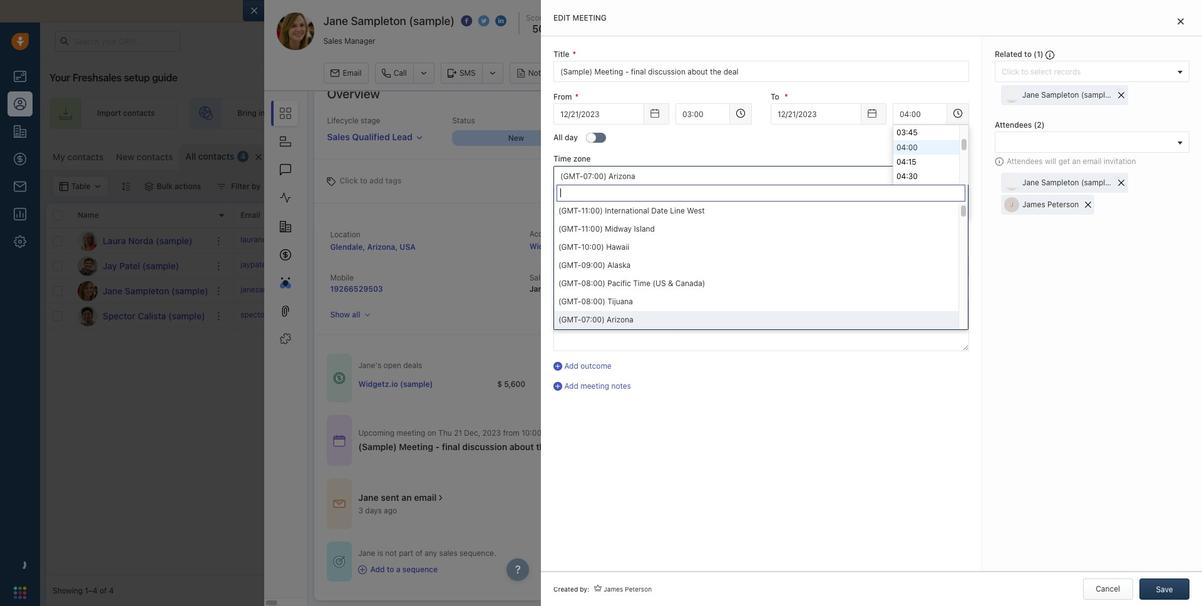 Task type: describe. For each thing, give the bounding box(es) containing it.
sampleton inside overview 'dialog'
[[351, 14, 406, 28]]

meeting for add meeting notes
[[581, 382, 610, 391]]

jane is not part of any sales sequence.
[[359, 549, 496, 558]]

(sample) left facebook circled image
[[409, 14, 455, 28]]

1 horizontal spatial sales
[[740, 109, 759, 118]]

4 inside all contacts 4
[[241, 152, 246, 161]]

+ click to add for 18
[[616, 261, 665, 271]]

invite
[[400, 109, 420, 118]]

filter by button
[[209, 176, 269, 197]]

container_wx8msf4aqz5i3rn1 image inside customize table button
[[936, 151, 945, 160]]

show all
[[330, 310, 361, 320]]

qualified inside row group
[[818, 311, 850, 321]]

add for add outcome
[[565, 361, 579, 371]]

0 vertical spatial deal
[[1071, 109, 1086, 118]]

(sample) right 'techcave'
[[934, 311, 965, 321]]

add for 50
[[652, 286, 665, 296]]

meeting for edit meeting
[[573, 13, 607, 23]]

west
[[687, 206, 705, 215]]

james inside grid
[[725, 311, 748, 321]]

click for 18
[[623, 261, 641, 271]]

call
[[394, 68, 407, 78]]

jane sampleton (sample) link
[[103, 285, 208, 297]]

1 horizontal spatial container_wx8msf4aqz5i3rn1 image
[[714, 312, 722, 320]]

lauranordasample@gmail.com
[[241, 235, 347, 244]]

import contacts button
[[1021, 145, 1102, 166]]

dec,
[[464, 429, 481, 438]]

(sample) right norda
[[156, 235, 193, 246]]

press space to select this row. row containing 50
[[234, 279, 1197, 304]]

21 for your trial ends in 21 days
[[918, 37, 925, 45]]

03:45
[[897, 128, 918, 137]]

sequence inside overview 'dialog'
[[403, 565, 438, 575]]

0 horizontal spatial of
[[100, 587, 107, 596]]

21 for upcoming meeting on thu 21 dec, 2023 from 10:00 to 11:00 (sample) meeting - final discussion about the deal
[[454, 429, 462, 438]]

spector calista (sample)
[[103, 310, 205, 321]]

(sample) inside the account widgetz.io (sample)
[[572, 242, 604, 251]]

glendale, arizona, usa link
[[330, 242, 416, 252]]

sales inside sales owner james peterson
[[530, 273, 549, 283]]

0 vertical spatial days
[[927, 37, 942, 45]]

sales qualified lead link
[[327, 126, 423, 143]]

new for new contacts
[[116, 152, 135, 162]]

your freshsales setup guide
[[49, 72, 178, 83]]

your inside set up your sales pipeline link
[[904, 109, 920, 118]]

your inside the invite your team link
[[422, 109, 438, 118]]

07:00) inside option
[[582, 315, 605, 324]]

james peterson down "(gmt-08:00) tijuana" option
[[725, 311, 782, 321]]

to
[[771, 92, 780, 102]]

stage
[[361, 116, 381, 125]]

an inside overview 'dialog'
[[402, 492, 412, 503]]

j image
[[78, 281, 98, 301]]

(gmt-08:00) pacific time (us & canada) option
[[554, 275, 959, 293]]

route leads to your team
[[541, 109, 631, 118]]

your for your freshsales setup guide
[[49, 72, 70, 83]]

jane up 3
[[359, 492, 379, 503]]

upcoming meeting on thu 21 dec, 2023 from 10:00 to 11:00 (sample) meeting - final discussion about the deal
[[359, 429, 572, 453]]

international
[[605, 206, 650, 215]]

(sample) down click to select records search field at the top of page
[[1082, 90, 1113, 100]]

pipeline
[[943, 109, 972, 118]]

overview dialog
[[243, 0, 1203, 606]]

(gmt-10:00) hawaii option
[[554, 239, 959, 257]]

0 horizontal spatial container_wx8msf4aqz5i3rn1 image
[[437, 493, 446, 502]]

spectorcalista@gmail.com link
[[241, 309, 334, 323]]

arizona,
[[367, 242, 398, 252]]

add for add to a sequence
[[371, 565, 385, 575]]

0 horizontal spatial qualified
[[352, 132, 390, 142]]

guide
[[152, 72, 178, 83]]

12 more...
[[292, 152, 328, 162]]

manager
[[345, 36, 376, 45]]

requirements
[[1118, 239, 1165, 249]]

james inside sales owner james peterson
[[530, 285, 554, 294]]

outcome
[[581, 361, 612, 371]]

add meeting notes link
[[554, 381, 970, 392]]

from
[[554, 92, 572, 102]]

score for score 50
[[526, 13, 547, 23]]

showing 1–4 of 4
[[53, 587, 114, 596]]

linkedin circled image
[[496, 14, 507, 28]]

attendees for attendees ( 2 )
[[995, 120, 1033, 130]]

lead
[[392, 132, 413, 142]]

route leads to your team link
[[493, 98, 654, 129]]

jane right with
[[1047, 239, 1064, 249]]

save button
[[1140, 579, 1190, 600]]

03:30 03:45 04:00 04:15 04:30 04:45 05:00
[[897, 114, 918, 210]]

Search your CRM... text field
[[55, 31, 180, 52]]

import contacts group
[[1021, 145, 1123, 166]]

(gmt-08:00) tijuana option
[[554, 293, 959, 311]]

by
[[252, 182, 261, 191]]

(sample) up spector calista (sample) on the bottom of the page
[[172, 285, 208, 296]]

import contacts for 'import contacts' link
[[97, 109, 155, 118]]

11:00) for international
[[582, 206, 603, 215]]

⌘ o
[[341, 152, 355, 162]]

your inside route leads to your team link
[[595, 109, 611, 118]]

customer
[[569, 13, 604, 23]]

sales for sales qualified lead
[[327, 132, 350, 142]]

laura norda (sample)
[[103, 235, 193, 246]]

create sales sequence link
[[666, 98, 818, 129]]

task
[[577, 68, 594, 78]]

sales for sales manager
[[324, 36, 343, 45]]

add for add deal
[[1054, 109, 1069, 118]]

1 ( from the top
[[1034, 49, 1037, 59]]

contact
[[1163, 150, 1190, 160]]

0 vertical spatial time
[[554, 154, 572, 164]]

ago
[[384, 506, 397, 516]]

(sample) up jane sampleton (sample) link
[[142, 260, 179, 271]]

owner
[[551, 273, 573, 283]]

add for 37
[[652, 236, 665, 246]]

invitation
[[1104, 157, 1137, 166]]

trial
[[877, 37, 890, 45]]

contacts up bulk
[[137, 152, 173, 162]]

12
[[292, 152, 300, 162]]

sent
[[381, 492, 400, 503]]

add inside overview 'dialog'
[[370, 176, 384, 185]]

contacts right my
[[67, 152, 104, 162]]

explore plans link
[[959, 34, 1022, 49]]

usa
[[400, 242, 416, 252]]

time inside option
[[634, 279, 651, 288]]

email inside button
[[343, 68, 362, 78]]

(gmt- for (gmt-11:00) midway island option
[[559, 224, 582, 233]]

date
[[652, 206, 668, 215]]

+ for 18
[[616, 261, 621, 271]]

import for 'import contacts' link
[[97, 109, 121, 118]]

more...
[[302, 152, 328, 162]]

email inside grid
[[241, 211, 260, 220]]

location for location glendale, arizona, usa
[[330, 230, 361, 239]]

(gmt-07:00) arizona link
[[554, 166, 969, 186]]

Location text field
[[554, 256, 970, 277]]

location for location
[[554, 245, 585, 254]]

overview
[[327, 86, 380, 101]]

negotiation
[[975, 133, 1017, 143]]

(sample)
[[359, 442, 397, 453]]

peterson right 'by:'
[[625, 586, 652, 593]]

jane sampleton (sample) inside overview 'dialog'
[[324, 14, 455, 28]]

mailbox
[[341, 6, 373, 16]]

widgetz.io inside the account widgetz.io (sample)
[[530, 242, 570, 251]]

james peterson inside overview 'dialog'
[[935, 257, 992, 266]]

1 horizontal spatial sequence
[[761, 109, 796, 118]]

task button
[[559, 63, 601, 84]]

arizona inside option
[[607, 315, 634, 324]]

janesampleton@gmail.com link
[[241, 284, 335, 298]]

jane up "2"
[[1023, 90, 1040, 100]]

l image
[[78, 231, 98, 251]]

james peterson right 'by:'
[[604, 586, 652, 593]]

0 vertical spatial the
[[1104, 239, 1116, 249]]

twitter circled image
[[478, 14, 490, 28]]

click for 50
[[623, 286, 641, 296]]

import for import contacts "button" at the right top of the page
[[1038, 150, 1062, 160]]

j image
[[78, 256, 98, 276]]

call button
[[375, 63, 413, 84]]

peterson inside row group
[[751, 311, 782, 321]]

spectorcalista@gmail.com 3684945781
[[241, 310, 380, 319]]

1 horizontal spatial widgetz.io (sample) link
[[530, 242, 604, 251]]

james right 'by:'
[[604, 586, 624, 593]]

(gmt-08:00) pacific time (us & canada)
[[559, 279, 706, 288]]

customer fit
[[569, 13, 613, 23]]

techcave
[[898, 311, 932, 321]]

connect for connect zoom
[[573, 219, 603, 228]]

04:00
[[897, 143, 918, 152]]

1 horizontal spatial in
[[910, 37, 916, 45]]

(gmt-11:00) international date line west
[[559, 206, 705, 215]]

peterson up scheduled a meeting later with jane to discuss the requirements
[[1048, 200, 1080, 210]]

s image
[[78, 306, 98, 326]]

import contacts for import contacts "button" at the right top of the page
[[1038, 150, 1095, 160]]

the inside upcoming meeting on thu 21 dec, 2023 from 10:00 to 11:00 (sample) meeting - final discussion about the deal
[[536, 442, 550, 453]]

bring in website leads
[[238, 109, 317, 118]]

open
[[384, 361, 401, 370]]

(gmt-08:00) tijuana
[[559, 297, 633, 306]]

1 horizontal spatial an
[[1073, 157, 1081, 166]]

2 horizontal spatial qualified
[[861, 134, 894, 143]]

10:00)
[[582, 242, 604, 252]]

3
[[359, 506, 363, 516]]

container_wx8msf4aqz5i3rn1 image inside add to a sequence link
[[359, 566, 367, 574]]

jane sampleton (sample) inside grid
[[103, 285, 208, 296]]

sampleton down get
[[1042, 178, 1080, 188]]

(gmt- for (gmt-08:00) pacific time (us & canada) option
[[559, 279, 582, 288]]

(gmt-09:00) alaska option
[[554, 257, 959, 275]]

50 button
[[529, 23, 545, 35]]

name row
[[46, 204, 234, 229]]

0 vertical spatial )
[[1041, 49, 1044, 59]]

email image
[[1079, 36, 1088, 47]]

meeting for upcoming meeting on thu 21 dec, 2023 from 10:00 to 11:00 (sample) meeting - final discussion about the deal
[[397, 429, 426, 438]]

techcave (sample) link
[[898, 311, 965, 321]]

peterson down the scheduled
[[961, 257, 992, 266]]

james up with
[[1023, 200, 1046, 210]]

contacts up filter by button
[[198, 151, 234, 162]]

sampleton up add deal
[[1042, 90, 1080, 100]]

(gmt- for (gmt-07:00) arizona option
[[559, 315, 582, 324]]

sales qualified lead
[[327, 132, 413, 142]]

0 horizontal spatial widgetz.io
[[359, 379, 398, 389]]

add deal
[[1054, 109, 1086, 118]]

2 horizontal spatial sales
[[922, 109, 941, 118]]

(gmt-11:00) midway island option
[[554, 220, 959, 239]]

improve
[[386, 6, 419, 16]]

sms
[[460, 68, 476, 78]]

customize overview
[[1097, 89, 1168, 98]]

(us
[[653, 279, 666, 288]]

row group containing 37
[[234, 229, 1197, 329]]

2-
[[524, 6, 534, 16]]

jane sampleton (sample) down get
[[1023, 178, 1113, 188]]

jane sampleton (sample) up add deal
[[1023, 90, 1113, 100]]

jay
[[103, 260, 117, 271]]

connect your mailbox to improve deliverability and enable 2-way sync of email conversations.
[[283, 6, 670, 16]]

new for new
[[508, 134, 525, 143]]

1 vertical spatial widgetz.io (sample) link
[[898, 286, 970, 296]]

all for day
[[554, 133, 563, 142]]

meeting button
[[607, 63, 661, 84]]

discuss
[[1075, 239, 1102, 249]]

(gmt-09:00) alaska
[[559, 260, 631, 270]]



Task type: locate. For each thing, give the bounding box(es) containing it.
jane inside grid
[[103, 285, 123, 296]]

customize
[[1097, 89, 1134, 98], [948, 150, 986, 160]]

0 horizontal spatial your
[[49, 72, 70, 83]]

1 vertical spatial location
[[554, 245, 585, 254]]

0 vertical spatial of
[[574, 6, 583, 16]]

1 horizontal spatial days
[[927, 37, 942, 45]]

sales activities
[[686, 69, 739, 78]]

related to ( 1 )
[[995, 49, 1046, 59]]

jane left is on the bottom left
[[359, 549, 375, 558]]

james down "(gmt-08:00) tijuana" option
[[725, 311, 748, 321]]

row
[[359, 372, 913, 397]]

0 vertical spatial email
[[343, 68, 362, 78]]

sampleton
[[351, 14, 406, 28], [1042, 90, 1080, 100], [1042, 178, 1080, 188], [125, 285, 169, 296]]

my contacts button
[[46, 145, 110, 170], [53, 152, 104, 162]]

close image
[[1178, 18, 1185, 25]]

(sample) inside row
[[400, 379, 433, 389]]

1 team from the left
[[440, 109, 458, 118]]

(gmt- for "(gmt-08:00) tijuana" option
[[559, 297, 582, 306]]

0 vertical spatial an
[[1073, 157, 1081, 166]]

08:00) for tijuana
[[582, 297, 606, 306]]

1 horizontal spatial 4
[[241, 152, 246, 161]]

row containing widgetz.io (sample)
[[359, 372, 913, 397]]

click for 37
[[623, 236, 641, 246]]

row group
[[46, 229, 234, 329], [234, 229, 1197, 329]]

widgetz.io (sample) link up techcave (sample) link
[[898, 286, 970, 296]]

0 horizontal spatial import
[[97, 109, 121, 118]]

press space to select this row. row containing spectorcalista@gmail.com
[[234, 304, 1197, 329]]

all for contacts
[[186, 151, 196, 162]]

widgetz.io inside grid
[[898, 286, 936, 296]]

1 vertical spatial deal
[[552, 442, 570, 453]]

(gmt- for (gmt-10:00) hawaii option
[[559, 242, 582, 252]]

press space to select this row. row containing spector calista (sample)
[[46, 304, 234, 329]]

deal inside upcoming meeting on thu 21 dec, 2023 from 10:00 to 11:00 (sample) meeting - final discussion about the deal
[[552, 442, 570, 453]]

0 horizontal spatial leads
[[298, 109, 317, 118]]

+ up tijuana
[[616, 286, 621, 296]]

the
[[1104, 239, 1116, 249], [536, 442, 550, 453]]

0 vertical spatial widgetz.io (sample)
[[898, 286, 970, 296]]

route
[[541, 109, 562, 118]]

Start typing the details about the meeting... text field
[[554, 299, 970, 351]]

of inside overview 'dialog'
[[416, 549, 423, 558]]

50 down the way on the left of page
[[533, 23, 545, 35]]

qualified link
[[814, 130, 934, 146]]

jaypatelsample@gmail.com
[[241, 260, 337, 269]]

+ up pacific
[[616, 261, 621, 271]]

your trial ends in 21 days
[[860, 37, 942, 45]]

customize for customize table
[[948, 150, 986, 160]]

arizona up conferencing
[[609, 171, 636, 181]]

3684945781 link
[[335, 309, 380, 323]]

team down meeting button
[[613, 109, 631, 118]]

team right "invite"
[[440, 109, 458, 118]]

(gmt- down 09:00)
[[559, 279, 582, 288]]

+ click to add for 50
[[616, 286, 665, 296]]

+ click to add down tijuana
[[616, 311, 665, 321]]

customize left the table
[[948, 150, 986, 160]]

leads down the from
[[564, 109, 583, 118]]

add outcome link
[[554, 361, 970, 372]]

connect for connect your mailbox to improve deliverability and enable 2-way sync of email conversations.
[[283, 6, 318, 16]]

jane down import contacts "button" at the right top of the page
[[1023, 178, 1040, 188]]

arizona
[[609, 171, 636, 181], [607, 315, 634, 324]]

press space to select this row. row containing jay patel (sample)
[[46, 254, 234, 279]]

1 vertical spatial sequence
[[403, 565, 438, 575]]

container_wx8msf4aqz5i3rn1 image
[[936, 151, 945, 160], [714, 312, 722, 320], [437, 493, 446, 502]]

add down is on the bottom left
[[371, 565, 385, 575]]

call link
[[375, 63, 413, 84]]

11:00)
[[582, 206, 603, 215], [582, 224, 603, 233]]

new left all day
[[508, 134, 525, 143]]

in inside 'link'
[[259, 109, 265, 118]]

1 vertical spatial new
[[116, 152, 135, 162]]

03:30
[[897, 114, 918, 123]]

1 horizontal spatial the
[[1104, 239, 1116, 249]]

jane sampleton (sample)
[[324, 14, 455, 28], [1023, 90, 1113, 100], [1023, 178, 1113, 188], [103, 285, 208, 296]]

days inside overview 'dialog'
[[365, 506, 382, 516]]

filter by
[[231, 182, 261, 191]]

jane's open deals
[[359, 361, 422, 370]]

tab panel
[[541, 0, 1203, 606]]

attendees up 'negotiation'
[[995, 120, 1033, 130]]

account widgetz.io (sample)
[[530, 229, 604, 251]]

0 vertical spatial 21
[[918, 37, 925, 45]]

0 vertical spatial email
[[585, 6, 607, 16]]

( up import contacts "button" at the right top of the page
[[1035, 120, 1038, 130]]

1 vertical spatial 07:00)
[[582, 315, 605, 324]]

add to a sequence
[[371, 565, 438, 575]]

0 vertical spatial location
[[330, 230, 361, 239]]

peterson inside sales owner james peterson
[[556, 285, 589, 294]]

tags
[[616, 211, 634, 220]]

1 horizontal spatial widgetz.io (sample)
[[898, 286, 970, 296]]

1 horizontal spatial import
[[1038, 150, 1062, 160]]

will
[[1046, 157, 1057, 166]]

new inside overview 'dialog'
[[508, 134, 525, 143]]

1 vertical spatial customize
[[948, 150, 986, 160]]

0 horizontal spatial customize
[[948, 150, 986, 160]]

all up actions
[[186, 151, 196, 162]]

$
[[498, 379, 502, 389]]

(gmt- inside option
[[559, 242, 582, 252]]

list box containing (gmt-11:00) international date line west
[[554, 202, 969, 329]]

cell
[[422, 229, 516, 253], [704, 229, 798, 253], [798, 229, 892, 253], [986, 229, 1197, 253], [422, 254, 516, 278], [798, 254, 892, 278], [986, 254, 1197, 278], [422, 279, 516, 303], [798, 279, 892, 303], [986, 279, 1197, 303], [422, 304, 516, 328], [986, 304, 1197, 328]]

Click to select records search field
[[999, 65, 1174, 78]]

3 + click to add from the top
[[616, 286, 665, 296]]

score inside overview 'dialog'
[[526, 13, 547, 23]]

1 + click to add from the top
[[616, 236, 665, 246]]

1 vertical spatial container_wx8msf4aqz5i3rn1 image
[[714, 312, 722, 320]]

customize for customize overview
[[1097, 89, 1134, 98]]

1 horizontal spatial meeting
[[626, 68, 654, 78]]

0 horizontal spatial in
[[259, 109, 265, 118]]

container_wx8msf4aqz5i3rn1 image inside filter by button
[[217, 182, 226, 191]]

1 horizontal spatial connect
[[573, 219, 603, 228]]

2 row group from the left
[[234, 229, 1197, 329]]

07:00) down zone
[[584, 171, 607, 181]]

plans
[[995, 36, 1015, 45]]

add up (us
[[652, 261, 665, 271]]

07:00) inside "link"
[[584, 171, 607, 181]]

facebook circled image
[[461, 14, 473, 28]]

sequence down to
[[761, 109, 796, 118]]

4 + from the top
[[616, 311, 621, 321]]

grid containing 37
[[46, 202, 1197, 576]]

press space to select this row. row containing laura norda (sample)
[[46, 229, 234, 254]]

way
[[534, 6, 550, 16]]

1 leads from the left
[[298, 109, 317, 118]]

2
[[1038, 120, 1042, 130]]

0 horizontal spatial time
[[554, 154, 572, 164]]

0 horizontal spatial connect
[[283, 6, 318, 16]]

sales right create
[[740, 109, 759, 118]]

new down 'import contacts' link
[[116, 152, 135, 162]]

a
[[975, 239, 979, 249], [396, 565, 401, 575]]

import contacts inside "button"
[[1038, 150, 1095, 160]]

0 vertical spatial (gmt-07:00) arizona
[[561, 171, 636, 181]]

click down tijuana
[[623, 311, 641, 321]]

1 horizontal spatial all
[[554, 133, 563, 142]]

new link
[[453, 130, 573, 146]]

0 vertical spatial widgetz.io
[[530, 242, 570, 251]]

1 horizontal spatial leads
[[564, 109, 583, 118]]

location up glendale,
[[330, 230, 361, 239]]

widgetz.io up 'techcave'
[[898, 286, 936, 296]]

1 horizontal spatial email
[[343, 68, 362, 78]]

0 vertical spatial widgetz.io (sample) link
[[530, 242, 604, 251]]

07:00)
[[584, 171, 607, 181], [582, 315, 605, 324]]

-
[[436, 442, 440, 453]]

11:00) up 10:00)
[[582, 224, 603, 233]]

None text field
[[557, 185, 966, 202]]

your
[[320, 6, 339, 16], [422, 109, 438, 118], [595, 109, 611, 118], [904, 109, 920, 118]]

) up import contacts "button" at the right top of the page
[[1042, 120, 1045, 130]]

all contacts link
[[186, 150, 234, 163]]

add meeting notes
[[565, 382, 631, 391]]

new
[[508, 134, 525, 143], [116, 152, 135, 162]]

final
[[442, 442, 460, 453]]

canada)
[[676, 279, 706, 288]]

a inside add to a sequence link
[[396, 565, 401, 575]]

email up overview
[[343, 68, 362, 78]]

import contacts
[[97, 109, 155, 118], [1038, 150, 1095, 160]]

days
[[927, 37, 942, 45], [365, 506, 382, 516]]

11:00) for midway
[[582, 224, 603, 233]]

0 horizontal spatial the
[[536, 442, 550, 453]]

0 vertical spatial score
[[526, 13, 547, 23]]

04:45
[[897, 186, 918, 195]]

0 vertical spatial 4
[[241, 152, 246, 161]]

1 11:00) from the top
[[582, 206, 603, 215]]

meeting inside button
[[626, 68, 654, 78]]

freshworks switcher image
[[14, 587, 26, 599]]

1 vertical spatial )
[[1042, 120, 1045, 130]]

grid
[[46, 202, 1197, 576]]

1 vertical spatial widgetz.io (sample)
[[359, 379, 433, 389]]

0 vertical spatial (
[[1034, 49, 1037, 59]]

explore plans
[[966, 36, 1015, 45]]

sales right any
[[440, 549, 458, 558]]

3684945781
[[335, 310, 380, 319]]

bring in website leads link
[[190, 98, 340, 129]]

of
[[574, 6, 583, 16], [416, 549, 423, 558], [100, 587, 107, 596]]

0 vertical spatial a
[[975, 239, 979, 249]]

from
[[503, 429, 520, 438]]

meeting right task on the left top of page
[[626, 68, 654, 78]]

add left the &
[[652, 286, 665, 296]]

(gmt-11:00) international date line west option
[[554, 202, 959, 220]]

save
[[1157, 585, 1174, 595]]

o
[[350, 152, 355, 162]]

connect down video
[[573, 219, 603, 228]]

0 horizontal spatial sequence
[[403, 565, 438, 575]]

1 horizontal spatial new
[[508, 134, 525, 143]]

widgetz.io down account
[[530, 242, 570, 251]]

(sample) right calista
[[168, 310, 205, 321]]

50 inside score 50
[[533, 23, 545, 35]]

customize table
[[948, 150, 1006, 160]]

pacific
[[608, 279, 631, 288]]

sequence down jane is not part of any sales sequence. at the bottom left
[[403, 565, 438, 575]]

meeting down the 'on' at the bottom left of the page
[[399, 442, 434, 453]]

0 vertical spatial 11:00)
[[582, 206, 603, 215]]

the down 10:00 on the left
[[536, 442, 550, 453]]

dialog containing edit meeting
[[541, 0, 1203, 606]]

add down add outcome
[[565, 382, 579, 391]]

3 + from the top
[[616, 286, 621, 296]]

click up the (gmt-08:00) pacific time (us & canada)
[[623, 261, 641, 271]]

1 horizontal spatial location
[[554, 245, 585, 254]]

(gmt- down time zone
[[561, 171, 584, 181]]

negotiation button
[[934, 131, 1054, 146]]

2 08:00) from the top
[[582, 297, 606, 306]]

2 + from the top
[[616, 261, 621, 271]]

0 vertical spatial sequence
[[761, 109, 796, 118]]

0 horizontal spatial email
[[414, 492, 437, 503]]

add left contact
[[1146, 150, 1161, 160]]

08:00) for pacific
[[582, 279, 606, 288]]

email inside overview 'dialog'
[[414, 492, 437, 503]]

1 + from the top
[[616, 236, 621, 246]]

1 vertical spatial the
[[536, 442, 550, 453]]

0 horizontal spatial widgetz.io (sample) link
[[359, 379, 433, 390]]

list box
[[554, 202, 969, 329]]

1 vertical spatial a
[[396, 565, 401, 575]]

0 horizontal spatial days
[[365, 506, 382, 516]]

(gmt- up owner
[[559, 260, 582, 270]]

press space to select this row. row
[[46, 229, 234, 254], [234, 229, 1197, 254], [46, 254, 234, 279], [234, 254, 1197, 279], [46, 279, 234, 304], [234, 279, 1197, 304], [46, 304, 234, 329], [234, 304, 1197, 329]]

0 vertical spatial connect
[[283, 6, 318, 16]]

(gmt- up the account widgetz.io (sample)
[[559, 206, 582, 215]]

0 horizontal spatial sales
[[440, 549, 458, 558]]

mobile 19266529503
[[330, 273, 383, 294]]

add down island
[[652, 236, 665, 246]]

james down the scheduled
[[935, 257, 958, 266]]

notes
[[612, 382, 631, 391]]

1 horizontal spatial deal
[[1071, 109, 1086, 118]]

meeting
[[626, 68, 654, 78], [399, 442, 434, 453]]

+ for 50
[[616, 286, 621, 296]]

1 vertical spatial import contacts
[[1038, 150, 1095, 160]]

connect zoom button
[[554, 213, 632, 235]]

widgetz.io (sample) inside overview 'dialog'
[[359, 379, 433, 389]]

jane up sales manager
[[324, 14, 348, 28]]

21 right ends
[[918, 37, 925, 45]]

import inside "button"
[[1038, 150, 1062, 160]]

(gmt-07:00) arizona option
[[554, 311, 959, 329]]

sales inside overview 'dialog'
[[440, 549, 458, 558]]

0 horizontal spatial meeting
[[399, 442, 434, 453]]

acme inc (sample)
[[898, 236, 964, 246]]

by:
[[580, 586, 590, 593]]

add left tags
[[370, 176, 384, 185]]

add inside button
[[1146, 150, 1161, 160]]

(sample) down the deals
[[400, 379, 433, 389]]

0 vertical spatial import contacts
[[97, 109, 155, 118]]

dialog
[[541, 0, 1203, 606]]

arizona inside "link"
[[609, 171, 636, 181]]

to inside upcoming meeting on thu 21 dec, 2023 from 10:00 to 11:00 (sample) meeting - final discussion about the deal
[[544, 429, 551, 438]]

sales left activities
[[686, 69, 705, 78]]

is
[[378, 549, 383, 558]]

qualified
[[352, 132, 390, 142], [861, 134, 894, 143], [818, 311, 850, 321]]

0 vertical spatial customize
[[1097, 89, 1134, 98]]

1 08:00) from the top
[[582, 279, 606, 288]]

0 horizontal spatial email
[[241, 211, 260, 220]]

enable
[[494, 6, 522, 16]]

zone
[[574, 154, 591, 164]]

location inside location glendale, arizona, usa
[[330, 230, 361, 239]]

related
[[995, 49, 1023, 59]]

all contacts 4
[[186, 151, 246, 162]]

50 down 18
[[522, 285, 535, 296]]

container_wx8msf4aqz5i3rn1 image
[[145, 182, 154, 191], [217, 182, 226, 191], [334, 372, 346, 385], [334, 435, 346, 447], [334, 498, 346, 510], [334, 556, 346, 568], [359, 566, 367, 574]]

meeting inside upcoming meeting on thu 21 dec, 2023 from 10:00 to 11:00 (sample) meeting - final discussion about the deal
[[399, 442, 434, 453]]

1 vertical spatial attendees
[[1007, 157, 1043, 166]]

3684932360
[[335, 285, 382, 294]]

import
[[97, 109, 121, 118], [1038, 150, 1062, 160]]

(gmt- for the (gmt-09:00) alaska option
[[559, 260, 582, 270]]

press space to select this row. row containing jane sampleton (sample)
[[46, 279, 234, 304]]

05:00
[[897, 201, 918, 210]]

show
[[330, 310, 350, 320]]

Title text field
[[554, 61, 970, 82]]

james
[[1023, 200, 1046, 210], [935, 257, 958, 266], [530, 285, 554, 294], [725, 311, 748, 321], [604, 586, 624, 593]]

add up import contacts "button" at the right top of the page
[[1054, 109, 1069, 118]]

discussion
[[463, 442, 508, 453]]

1 vertical spatial 11:00)
[[582, 224, 603, 233]]

add for add video conferencing
[[554, 197, 568, 206]]

email button
[[324, 63, 369, 84]]

0 vertical spatial import
[[97, 109, 121, 118]]

(gmt-07:00) arizona inside option
[[559, 315, 634, 324]]

connect left mailbox
[[283, 6, 318, 16]]

(gmt- down sales owner james peterson
[[559, 297, 582, 306]]

2 leads from the left
[[564, 109, 583, 118]]

email right sent
[[414, 492, 437, 503]]

(gmt-10:00) hawaii
[[559, 242, 630, 252]]

tab panel containing edit meeting
[[541, 0, 1203, 606]]

connect your mailbox link
[[283, 6, 375, 16]]

add inside overview 'dialog'
[[371, 565, 385, 575]]

jane
[[324, 14, 348, 28], [1023, 90, 1040, 100], [1023, 178, 1040, 188], [1047, 239, 1064, 249], [103, 285, 123, 296], [359, 492, 379, 503], [359, 549, 375, 558]]

0 horizontal spatial 21
[[454, 429, 462, 438]]

4167348672 link
[[335, 234, 380, 248]]

(gmt- down description
[[559, 315, 582, 324]]

2 team from the left
[[613, 109, 631, 118]]

1 vertical spatial 4
[[109, 587, 114, 596]]

2 horizontal spatial container_wx8msf4aqz5i3rn1 image
[[936, 151, 945, 160]]

in right ends
[[910, 37, 916, 45]]

score
[[526, 13, 547, 23], [522, 211, 544, 220]]

tags
[[386, 176, 402, 185]]

0 vertical spatial in
[[910, 37, 916, 45]]

(sample) up techcave (sample) link
[[938, 286, 970, 296]]

1 horizontal spatial team
[[613, 109, 631, 118]]

james down owner
[[530, 285, 554, 294]]

laura
[[103, 235, 126, 246]]

0 vertical spatial meeting
[[626, 68, 654, 78]]

a right the scheduled
[[975, 239, 979, 249]]

( right related
[[1034, 49, 1037, 59]]

part
[[399, 549, 414, 558]]

(sample) down invitation
[[1082, 178, 1113, 188]]

2 vertical spatial of
[[100, 587, 107, 596]]

sampleton down "jay patel (sample)" link
[[125, 285, 169, 296]]

0 vertical spatial arizona
[[609, 171, 636, 181]]

row group containing laura norda (sample)
[[46, 229, 234, 329]]

showing
[[53, 587, 83, 596]]

0 vertical spatial attendees
[[995, 120, 1033, 130]]

email
[[343, 68, 362, 78], [241, 211, 260, 220]]

score up account
[[522, 211, 544, 220]]

create
[[714, 109, 738, 118]]

(gmt- down account
[[559, 242, 582, 252]]

+ for 37
[[616, 236, 621, 246]]

0 vertical spatial container_wx8msf4aqz5i3rn1 image
[[936, 151, 945, 160]]

(sample) right inc
[[933, 236, 964, 246]]

spector
[[103, 310, 136, 321]]

sales for sales activities
[[686, 69, 705, 78]]

add for add meeting notes
[[565, 382, 579, 391]]

widgetz.io
[[530, 242, 570, 251], [898, 286, 936, 296], [359, 379, 398, 389]]

james peterson up scheduled a meeting later with jane to discuss the requirements
[[1023, 200, 1080, 210]]

press space to select this row. row containing 37
[[234, 229, 1197, 254]]

time left zone
[[554, 154, 572, 164]]

your for your trial ends in 21 days
[[860, 37, 875, 45]]

in right bring
[[259, 109, 265, 118]]

1 vertical spatial 50
[[522, 285, 535, 296]]

0 vertical spatial 50
[[533, 23, 545, 35]]

press space to select this row. row containing 18
[[234, 254, 1197, 279]]

leads inside 'link'
[[298, 109, 317, 118]]

+ click to add up tijuana
[[616, 286, 665, 296]]

+ click to add down island
[[616, 236, 665, 246]]

customize inside overview 'dialog'
[[1097, 89, 1134, 98]]

connect inside button
[[573, 219, 603, 228]]

04:15
[[897, 157, 917, 166]]

2 vertical spatial email
[[414, 492, 437, 503]]

arizona down tijuana
[[607, 315, 634, 324]]

add down (us
[[652, 311, 665, 321]]

2 horizontal spatial widgetz.io (sample) link
[[898, 286, 970, 296]]

+ click to add for 37
[[616, 236, 665, 246]]

1 horizontal spatial import contacts
[[1038, 150, 1095, 160]]

1 vertical spatial in
[[259, 109, 265, 118]]

widgetz.io (sample) link down open
[[359, 379, 433, 390]]

contacts inside import contacts "button"
[[1064, 150, 1095, 160]]

container_wx8msf4aqz5i3rn1 image inside bulk actions button
[[145, 182, 154, 191]]

1 row group from the left
[[46, 229, 234, 329]]

1 vertical spatial email
[[1084, 157, 1102, 166]]

4 right 1–4
[[109, 587, 114, 596]]

50 inside row group
[[522, 285, 535, 296]]

widgetz.io (sample) inside row group
[[898, 286, 970, 296]]

2 ( from the top
[[1035, 120, 1038, 130]]

1 vertical spatial meeting
[[399, 442, 434, 453]]

2 + click to add from the top
[[616, 261, 665, 271]]

scheduled
[[935, 239, 973, 249]]

08:00) down 09:00)
[[582, 279, 606, 288]]

(gmt- inside "link"
[[561, 171, 584, 181]]

2 11:00) from the top
[[582, 224, 603, 233]]

click inside overview 'dialog'
[[340, 176, 358, 185]]

row inside overview 'dialog'
[[359, 372, 913, 397]]

score for score
[[522, 211, 544, 220]]

1 horizontal spatial widgetz.io
[[530, 242, 570, 251]]

1 vertical spatial (gmt-07:00) arizona
[[559, 315, 634, 324]]

widgetz.io (sample) down open
[[359, 379, 433, 389]]

attendees for attendees will get an email invitation
[[1007, 157, 1043, 166]]

(gmt- for (gmt-11:00) international date line west option
[[559, 206, 582, 215]]

1 horizontal spatial of
[[416, 549, 423, 558]]

add for 18
[[652, 261, 665, 271]]

(gmt-07:00) arizona inside "link"
[[561, 171, 636, 181]]

1 horizontal spatial customize
[[1097, 89, 1134, 98]]

add left video
[[554, 197, 568, 206]]

name
[[78, 211, 99, 220]]

meeting left later
[[981, 239, 1010, 249]]

scheduled a meeting later with jane to discuss the requirements
[[935, 239, 1165, 249]]

4 + click to add from the top
[[616, 311, 665, 321]]

1 vertical spatial of
[[416, 549, 423, 558]]

sampleton inside grid
[[125, 285, 169, 296]]

+ click to add
[[616, 236, 665, 246], [616, 261, 665, 271], [616, 286, 665, 296], [616, 311, 665, 321]]

+ down midway
[[616, 236, 621, 246]]

spector calista (sample) link
[[103, 310, 205, 322]]

container_wx8msf4aqz5i3rn1 image down "(gmt-08:00) tijuana" option
[[714, 312, 722, 320]]

jane right j image
[[103, 285, 123, 296]]

21 inside upcoming meeting on thu 21 dec, 2023 from 10:00 to 11:00 (sample) meeting - final discussion about the deal
[[454, 429, 462, 438]]

fit
[[606, 13, 613, 23]]

contacts inside 'import contacts' link
[[123, 109, 155, 118]]

0 horizontal spatial deal
[[552, 442, 570, 453]]

add for add contact
[[1146, 150, 1161, 160]]

meeting inside upcoming meeting on thu 21 dec, 2023 from 10:00 to 11:00 (sample) meeting - final discussion about the deal
[[397, 429, 426, 438]]

widgetz.io (sample) link down account
[[530, 242, 604, 251]]

my
[[53, 152, 65, 162]]

contacts
[[123, 109, 155, 118], [1064, 150, 1095, 160], [198, 151, 234, 162], [67, 152, 104, 162], [137, 152, 173, 162]]



Task type: vqa. For each thing, say whether or not it's contained in the screenshot.
tab list at the top of page
no



